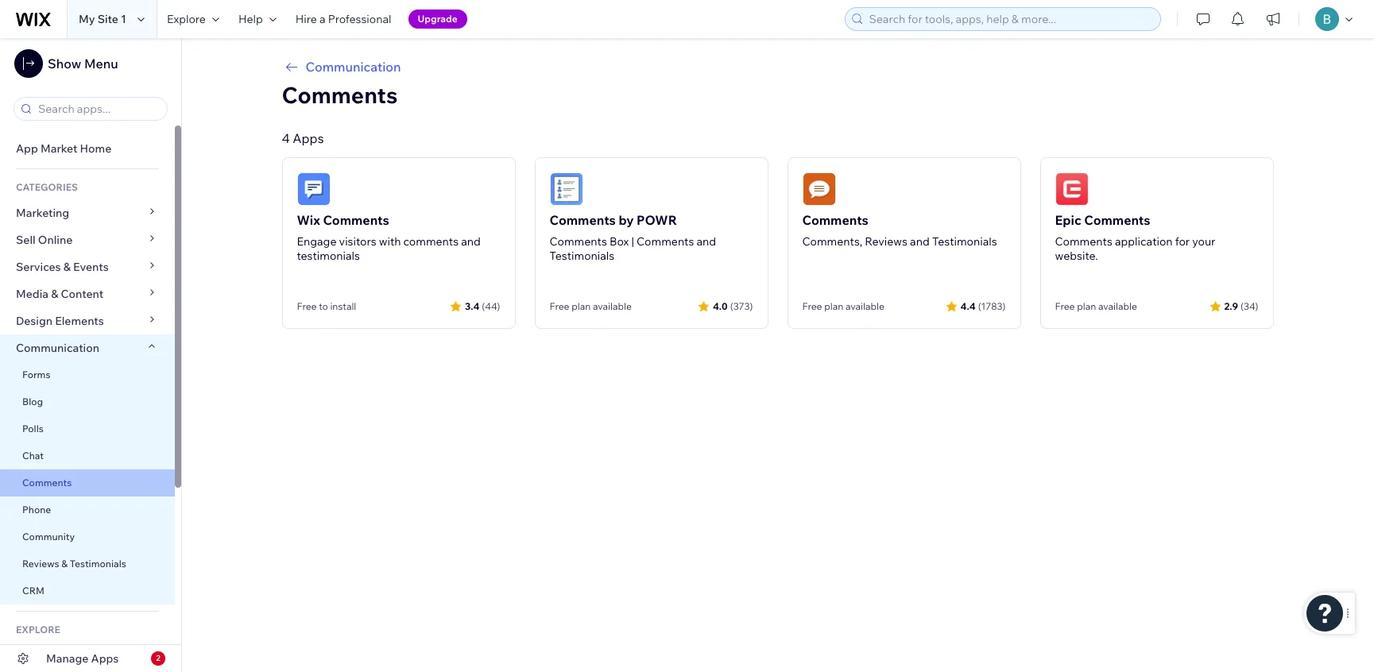 Task type: vqa. For each thing, say whether or not it's contained in the screenshot.
Link corresponding to Link
no



Task type: describe. For each thing, give the bounding box(es) containing it.
reviews inside "sidebar" element
[[22, 558, 59, 570]]

content
[[61, 287, 104, 301]]

2
[[156, 653, 160, 664]]

upgrade button
[[408, 10, 467, 29]]

engage
[[297, 234, 337, 249]]

marketing link
[[0, 200, 175, 227]]

Search apps... field
[[33, 98, 162, 120]]

plan for reviews
[[824, 300, 844, 312]]

& for testimonials
[[61, 558, 68, 570]]

community
[[22, 531, 75, 543]]

(34)
[[1241, 300, 1259, 312]]

to
[[319, 300, 328, 312]]

plan for comments
[[1077, 300, 1096, 312]]

and inside wix comments engage visitors with comments and testimonials
[[461, 234, 481, 249]]

comments by powr comments box | comments and testimonials
[[550, 212, 716, 263]]

free plan available for comments
[[1055, 300, 1137, 312]]

comments
[[403, 234, 459, 249]]

testimonials inside "sidebar" element
[[70, 558, 126, 570]]

available for comments
[[1099, 300, 1137, 312]]

professional
[[328, 12, 392, 26]]

epic comments comments application for your website.
[[1055, 212, 1216, 263]]

app
[[16, 141, 38, 156]]

help
[[238, 12, 263, 26]]

events
[[73, 260, 109, 274]]

home
[[80, 141, 112, 156]]

explore
[[167, 12, 206, 26]]

blog link
[[0, 389, 175, 416]]

& for content
[[51, 287, 58, 301]]

forms
[[22, 369, 50, 381]]

comments inside "comments comments, reviews and testimonials"
[[802, 212, 869, 228]]

free for comments by powr
[[550, 300, 570, 312]]

comments left box
[[550, 234, 607, 249]]

marketing
[[16, 206, 69, 220]]

testimonials inside comments by powr comments box | comments and testimonials
[[550, 249, 615, 263]]

blog
[[22, 396, 43, 408]]

free plan available for reviews
[[802, 300, 885, 312]]

(373)
[[730, 300, 753, 312]]

manage
[[46, 652, 89, 666]]

explore
[[16, 624, 60, 636]]

comments comments, reviews and testimonials
[[802, 212, 997, 249]]

epic comments logo image
[[1055, 172, 1089, 206]]

chat
[[22, 450, 44, 462]]

free for epic comments
[[1055, 300, 1075, 312]]

comments,
[[802, 234, 863, 249]]

my site 1
[[79, 12, 126, 26]]

comments down comments by powr logo
[[550, 212, 616, 228]]

4
[[282, 130, 290, 146]]

available for powr
[[593, 300, 632, 312]]

application
[[1115, 234, 1173, 249]]

reviews inside "comments comments, reviews and testimonials"
[[865, 234, 908, 249]]

design
[[16, 314, 53, 328]]

website.
[[1055, 249, 1098, 263]]

free for comments
[[802, 300, 822, 312]]

services & events
[[16, 260, 109, 274]]

hire
[[296, 12, 317, 26]]

help button
[[229, 0, 286, 38]]

manage apps
[[46, 652, 119, 666]]

upgrade
[[418, 13, 458, 25]]

chat link
[[0, 443, 175, 470]]

design elements
[[16, 314, 104, 328]]

sell online
[[16, 233, 73, 247]]

install
[[330, 300, 356, 312]]

show
[[48, 56, 81, 72]]

4.4
[[961, 300, 976, 312]]

site
[[97, 12, 118, 26]]

epic
[[1055, 212, 1082, 228]]

media & content
[[16, 287, 104, 301]]

|
[[632, 234, 634, 249]]

3.4 (44)
[[465, 300, 500, 312]]

1 horizontal spatial communication
[[306, 59, 401, 75]]

(1783)
[[978, 300, 1006, 312]]

communication inside "sidebar" element
[[16, 341, 102, 355]]

market
[[41, 141, 77, 156]]

app market home link
[[0, 135, 175, 162]]

media & content link
[[0, 281, 175, 308]]

free plan available for powr
[[550, 300, 632, 312]]

menu
[[84, 56, 118, 72]]



Task type: locate. For each thing, give the bounding box(es) containing it.
services & events link
[[0, 254, 175, 281]]

2 free from the left
[[550, 300, 570, 312]]

1 horizontal spatial plan
[[824, 300, 844, 312]]

apps for 4 apps
[[293, 130, 324, 146]]

&
[[63, 260, 71, 274], [51, 287, 58, 301], [61, 558, 68, 570]]

3 free from the left
[[802, 300, 822, 312]]

free
[[297, 300, 317, 312], [550, 300, 570, 312], [802, 300, 822, 312], [1055, 300, 1075, 312]]

1 horizontal spatial free plan available
[[802, 300, 885, 312]]

0 vertical spatial apps
[[293, 130, 324, 146]]

0 horizontal spatial plan
[[572, 300, 591, 312]]

communication
[[306, 59, 401, 75], [16, 341, 102, 355]]

2 horizontal spatial plan
[[1077, 300, 1096, 312]]

& right "media"
[[51, 287, 58, 301]]

1 vertical spatial &
[[51, 287, 58, 301]]

polls
[[22, 423, 44, 435]]

reviews & testimonials link
[[0, 551, 175, 578]]

categories
[[16, 181, 78, 193]]

online
[[38, 233, 73, 247]]

comments link
[[0, 470, 175, 497]]

comments by powr logo image
[[550, 172, 583, 206]]

free plan available down box
[[550, 300, 632, 312]]

your
[[1193, 234, 1216, 249]]

wix comments logo image
[[297, 172, 330, 206]]

1 available from the left
[[593, 300, 632, 312]]

1 vertical spatial reviews
[[22, 558, 59, 570]]

communication down design elements at the top of page
[[16, 341, 102, 355]]

phone link
[[0, 497, 175, 524]]

available down comments,
[[846, 300, 885, 312]]

box
[[610, 234, 629, 249]]

with
[[379, 234, 401, 249]]

free plan available down comments,
[[802, 300, 885, 312]]

1 and from the left
[[461, 234, 481, 249]]

comments inside "sidebar" element
[[22, 477, 72, 489]]

0 vertical spatial &
[[63, 260, 71, 274]]

3 and from the left
[[910, 234, 930, 249]]

free for wix comments
[[297, 300, 317, 312]]

testimonials down community link
[[70, 558, 126, 570]]

my
[[79, 12, 95, 26]]

1 horizontal spatial reviews
[[865, 234, 908, 249]]

testimonials
[[932, 234, 997, 249], [550, 249, 615, 263], [70, 558, 126, 570]]

2 horizontal spatial free plan available
[[1055, 300, 1137, 312]]

apps right 'manage'
[[91, 652, 119, 666]]

1 vertical spatial apps
[[91, 652, 119, 666]]

apps right 4
[[293, 130, 324, 146]]

reviews & testimonials
[[22, 558, 126, 570]]

apps for manage apps
[[91, 652, 119, 666]]

1 free from the left
[[297, 300, 317, 312]]

visitors
[[339, 234, 376, 249]]

comments up 4 apps on the top of the page
[[282, 81, 398, 109]]

free right (44)
[[550, 300, 570, 312]]

3 plan from the left
[[1077, 300, 1096, 312]]

show menu
[[48, 56, 118, 72]]

2 horizontal spatial available
[[1099, 300, 1137, 312]]

4.0
[[713, 300, 728, 312]]

2 horizontal spatial and
[[910, 234, 930, 249]]

elements
[[55, 314, 104, 328]]

1 horizontal spatial available
[[846, 300, 885, 312]]

1 free plan available from the left
[[550, 300, 632, 312]]

for
[[1175, 234, 1190, 249]]

comments inside wix comments engage visitors with comments and testimonials
[[323, 212, 389, 228]]

free down comments,
[[802, 300, 822, 312]]

phone
[[22, 504, 51, 516]]

apps inside "sidebar" element
[[91, 652, 119, 666]]

4.0 (373)
[[713, 300, 753, 312]]

4 apps
[[282, 130, 324, 146]]

2 and from the left
[[697, 234, 716, 249]]

testimonials left the |
[[550, 249, 615, 263]]

2.9
[[1225, 300, 1239, 312]]

0 horizontal spatial communication link
[[0, 335, 175, 362]]

4.4 (1783)
[[961, 300, 1006, 312]]

sell
[[16, 233, 35, 247]]

crm link
[[0, 578, 175, 605]]

0 horizontal spatial testimonials
[[70, 558, 126, 570]]

by
[[619, 212, 634, 228]]

0 horizontal spatial free plan available
[[550, 300, 632, 312]]

1 plan from the left
[[572, 300, 591, 312]]

1 horizontal spatial apps
[[293, 130, 324, 146]]

sell online link
[[0, 227, 175, 254]]

2 plan from the left
[[824, 300, 844, 312]]

1 vertical spatial communication
[[16, 341, 102, 355]]

0 horizontal spatial available
[[593, 300, 632, 312]]

apps
[[293, 130, 324, 146], [91, 652, 119, 666]]

community link
[[0, 524, 175, 551]]

polls link
[[0, 416, 175, 443]]

hire a professional link
[[286, 0, 401, 38]]

available
[[593, 300, 632, 312], [846, 300, 885, 312], [1099, 300, 1137, 312]]

reviews
[[865, 234, 908, 249], [22, 558, 59, 570]]

0 horizontal spatial communication
[[16, 341, 102, 355]]

testimonials inside "comments comments, reviews and testimonials"
[[932, 234, 997, 249]]

0 vertical spatial communication link
[[282, 57, 1274, 76]]

app market home
[[16, 141, 112, 156]]

crm
[[22, 585, 44, 597]]

communication down professional
[[306, 59, 401, 75]]

communication link
[[282, 57, 1274, 76], [0, 335, 175, 362]]

and inside comments by powr comments box | comments and testimonials
[[697, 234, 716, 249]]

1 vertical spatial communication link
[[0, 335, 175, 362]]

comments up "application"
[[1084, 212, 1151, 228]]

powr
[[637, 212, 677, 228]]

& down community
[[61, 558, 68, 570]]

comments down epic
[[1055, 234, 1113, 249]]

testimonials
[[297, 249, 360, 263]]

media
[[16, 287, 49, 301]]

1
[[121, 12, 126, 26]]

0 horizontal spatial apps
[[91, 652, 119, 666]]

testimonials up 4.4
[[932, 234, 997, 249]]

& for events
[[63, 260, 71, 274]]

comments logo image
[[802, 172, 836, 206]]

Search for tools, apps, help & more... field
[[864, 8, 1156, 30]]

free down website.
[[1055, 300, 1075, 312]]

reviews up crm
[[22, 558, 59, 570]]

available for reviews
[[846, 300, 885, 312]]

0 vertical spatial communication
[[306, 59, 401, 75]]

1 horizontal spatial testimonials
[[550, 249, 615, 263]]

show menu button
[[14, 49, 118, 78]]

free plan available
[[550, 300, 632, 312], [802, 300, 885, 312], [1055, 300, 1137, 312]]

wix comments engage visitors with comments and testimonials
[[297, 212, 481, 263]]

comments
[[282, 81, 398, 109], [323, 212, 389, 228], [550, 212, 616, 228], [802, 212, 869, 228], [1084, 212, 1151, 228], [550, 234, 607, 249], [637, 234, 694, 249], [1055, 234, 1113, 249], [22, 477, 72, 489]]

sidebar element
[[0, 38, 182, 672]]

2 vertical spatial &
[[61, 558, 68, 570]]

0 vertical spatial reviews
[[865, 234, 908, 249]]

3.4
[[465, 300, 480, 312]]

a
[[320, 12, 326, 26]]

free plan available down website.
[[1055, 300, 1137, 312]]

plan for powr
[[572, 300, 591, 312]]

3 available from the left
[[1099, 300, 1137, 312]]

0 horizontal spatial and
[[461, 234, 481, 249]]

comments up comments,
[[802, 212, 869, 228]]

and inside "comments comments, reviews and testimonials"
[[910, 234, 930, 249]]

2.9 (34)
[[1225, 300, 1259, 312]]

design elements link
[[0, 308, 175, 335]]

2 horizontal spatial testimonials
[[932, 234, 997, 249]]

1 horizontal spatial communication link
[[282, 57, 1274, 76]]

comments down the powr
[[637, 234, 694, 249]]

free to install
[[297, 300, 356, 312]]

free left 'to'
[[297, 300, 317, 312]]

2 free plan available from the left
[[802, 300, 885, 312]]

services
[[16, 260, 61, 274]]

wix
[[297, 212, 320, 228]]

available down "application"
[[1099, 300, 1137, 312]]

reviews right comments,
[[865, 234, 908, 249]]

0 horizontal spatial reviews
[[22, 558, 59, 570]]

available down box
[[593, 300, 632, 312]]

& left events
[[63, 260, 71, 274]]

4 free from the left
[[1055, 300, 1075, 312]]

hire a professional
[[296, 12, 392, 26]]

plan
[[572, 300, 591, 312], [824, 300, 844, 312], [1077, 300, 1096, 312]]

1 horizontal spatial and
[[697, 234, 716, 249]]

comments up phone
[[22, 477, 72, 489]]

2 available from the left
[[846, 300, 885, 312]]

3 free plan available from the left
[[1055, 300, 1137, 312]]

(44)
[[482, 300, 500, 312]]

forms link
[[0, 362, 175, 389]]

comments up visitors
[[323, 212, 389, 228]]



